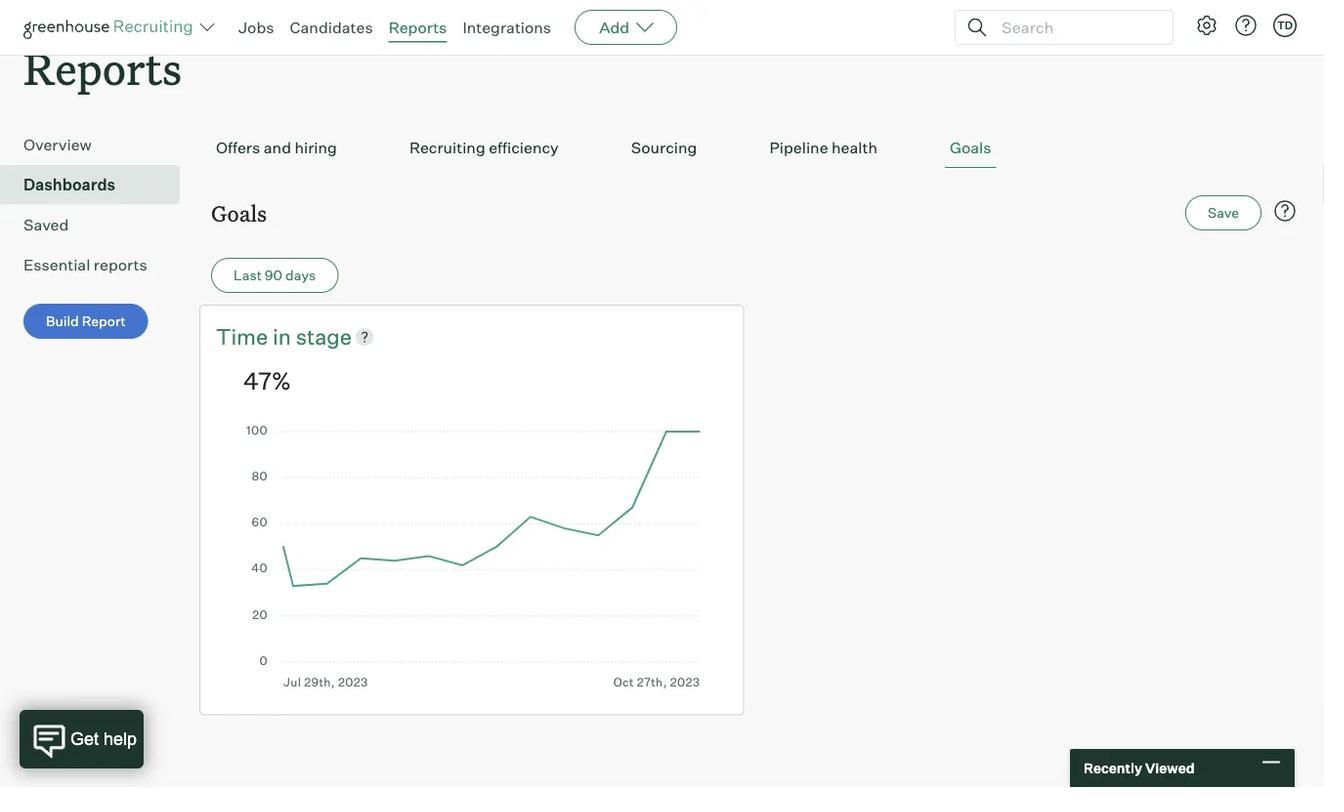 Task type: vqa. For each thing, say whether or not it's contained in the screenshot.
DOWNLOAD IMPORT TEMPLATE
no



Task type: describe. For each thing, give the bounding box(es) containing it.
recruiting efficiency
[[409, 139, 559, 158]]

candidates link
[[290, 18, 373, 37]]

in
[[273, 324, 291, 351]]

sourcing button
[[626, 129, 702, 169]]

dashboards link
[[23, 174, 172, 197]]

47%
[[243, 367, 291, 396]]

last
[[234, 268, 262, 285]]

stage
[[296, 324, 352, 351]]

candidates
[[290, 18, 373, 37]]

health
[[832, 139, 878, 158]]

time
[[216, 324, 268, 351]]

build report
[[46, 313, 126, 331]]

and
[[264, 139, 291, 158]]

0 horizontal spatial goals
[[211, 199, 267, 228]]

jobs
[[239, 18, 274, 37]]

essential reports link
[[23, 254, 172, 277]]

recruiting
[[409, 139, 486, 158]]

faq image
[[1274, 200, 1297, 224]]

goals inside button
[[950, 139, 992, 158]]

last 90 days
[[234, 268, 316, 285]]

td button
[[1270, 10, 1301, 41]]

essential
[[23, 256, 90, 275]]

time in
[[216, 324, 296, 351]]

recently viewed
[[1084, 761, 1195, 778]]

stage link
[[296, 322, 352, 352]]

add
[[599, 18, 630, 37]]

days
[[286, 268, 316, 285]]

report
[[82, 313, 126, 331]]

build report button
[[23, 305, 148, 340]]

configure image
[[1195, 14, 1219, 37]]

reports link
[[389, 18, 447, 37]]

reports
[[94, 256, 147, 275]]

integrations link
[[463, 18, 551, 37]]

save button
[[1186, 196, 1262, 231]]

time link
[[216, 322, 273, 352]]

xychart image
[[243, 427, 700, 691]]

90
[[265, 268, 283, 285]]

last 90 days button
[[211, 259, 338, 294]]

build
[[46, 313, 79, 331]]

td
[[1277, 19, 1293, 32]]

sourcing
[[631, 139, 697, 158]]



Task type: locate. For each thing, give the bounding box(es) containing it.
overview link
[[23, 134, 172, 157]]

integrations
[[463, 18, 551, 37]]

dashboards
[[23, 176, 115, 195]]

reports
[[389, 18, 447, 37], [23, 40, 182, 97]]

goals
[[950, 139, 992, 158], [211, 199, 267, 228]]

reports down greenhouse recruiting image
[[23, 40, 182, 97]]

efficiency
[[489, 139, 559, 158]]

overview
[[23, 136, 92, 155]]

pipeline health
[[770, 139, 878, 158]]

1 horizontal spatial goals
[[950, 139, 992, 158]]

reports right candidates link
[[389, 18, 447, 37]]

0 vertical spatial goals
[[950, 139, 992, 158]]

td button
[[1274, 14, 1297, 37]]

viewed
[[1146, 761, 1195, 778]]

in link
[[273, 322, 296, 352]]

goals button
[[945, 129, 997, 169]]

pipeline
[[770, 139, 829, 158]]

tab list
[[211, 129, 1301, 169]]

saved
[[23, 216, 69, 235]]

pipeline health button
[[765, 129, 883, 169]]

offers and hiring button
[[211, 129, 342, 169]]

Search text field
[[997, 13, 1155, 42]]

1 vertical spatial reports
[[23, 40, 182, 97]]

jobs link
[[239, 18, 274, 37]]

tab list containing offers and hiring
[[211, 129, 1301, 169]]

recently
[[1084, 761, 1143, 778]]

0 vertical spatial reports
[[389, 18, 447, 37]]

saved link
[[23, 214, 172, 237]]

greenhouse recruiting image
[[23, 16, 199, 39]]

offers
[[216, 139, 260, 158]]

1 horizontal spatial reports
[[389, 18, 447, 37]]

save
[[1208, 205, 1239, 222]]

add button
[[575, 10, 678, 45]]

essential reports
[[23, 256, 147, 275]]

1 vertical spatial goals
[[211, 199, 267, 228]]

offers and hiring
[[216, 139, 337, 158]]

hiring
[[295, 139, 337, 158]]

recruiting efficiency button
[[405, 129, 564, 169]]

0 horizontal spatial reports
[[23, 40, 182, 97]]



